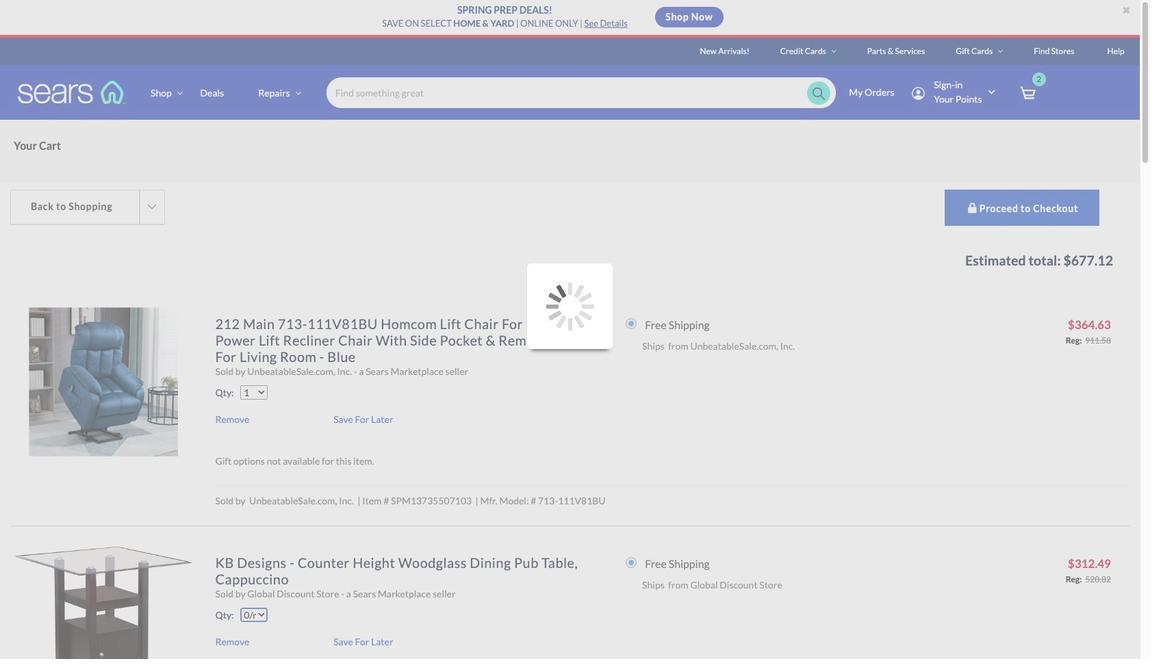Task type: locate. For each thing, give the bounding box(es) containing it.
kb designs - counter height woodglass dining pub table, cappuccino image
[[14, 547, 193, 659]]

view cart image
[[1020, 86, 1036, 101]]

navigation
[[0, 120, 1140, 183]]

None radio
[[626, 318, 637, 329], [626, 557, 637, 568], [626, 318, 637, 329], [626, 557, 637, 568]]

banner
[[0, 38, 1150, 140]]

2 horizontal spatial angle down image
[[998, 47, 1003, 55]]

1 horizontal spatial angle down image
[[831, 47, 837, 55]]

angle down image
[[831, 47, 837, 55], [998, 47, 1003, 55], [295, 88, 302, 98]]

main content
[[0, 120, 1140, 659]]



Task type: vqa. For each thing, say whether or not it's contained in the screenshot.
banner
yes



Task type: describe. For each thing, give the bounding box(es) containing it.
212 main 713-111v81bu homcom lift chair for elderly power lift recliner chair with side pocket & remote control for living room - blue image
[[29, 308, 178, 457]]

0 horizontal spatial angle down image
[[295, 88, 302, 98]]

angle down image
[[177, 88, 183, 98]]

home image
[[17, 80, 127, 105]]

settings image
[[912, 87, 925, 100]]



